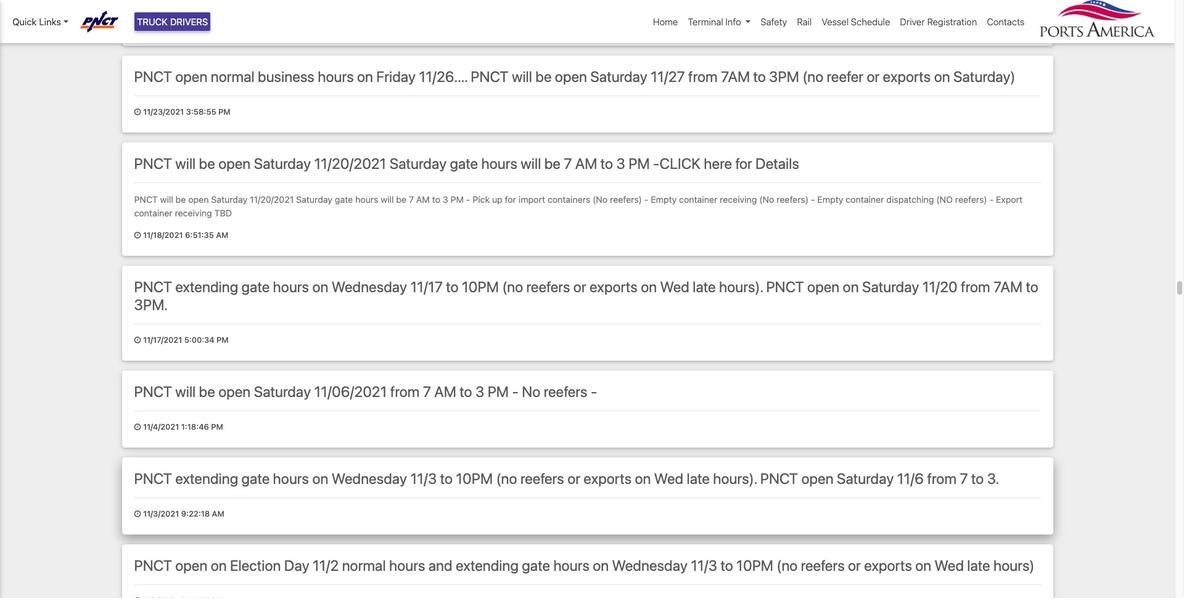 Task type: describe. For each thing, give the bounding box(es) containing it.
pnct open on election day 11/2  normal hours and  extending gate hours on wednesday 11/3 to 10pm (no reefers or exports on wed late hours)
[[134, 557, 1035, 574]]

export
[[996, 194, 1023, 205]]

0 vertical spatial normal
[[211, 68, 255, 85]]

home
[[653, 16, 678, 27]]

10pm for 11/3
[[456, 470, 493, 487]]

quick
[[12, 16, 37, 27]]

1 clock o image from the top
[[134, 22, 141, 30]]

11/23/2021 3:58:55 pm
[[141, 107, 230, 117]]

pnct will be open saturday 11/20/2021          saturday gate hours will be 7 am to 3 pm -click here for details
[[134, 155, 799, 172]]

late for on
[[693, 278, 716, 296]]

for for import
[[505, 194, 516, 205]]

late for saturday
[[687, 470, 710, 487]]

3pm.
[[134, 296, 168, 314]]

0 horizontal spatial 11/3
[[410, 470, 437, 487]]

(no
[[937, 194, 953, 205]]

from right 11/6
[[927, 470, 957, 487]]

terminal
[[688, 16, 723, 27]]

driver
[[900, 16, 925, 27]]

11/20/2021 for pnct will be open saturday 11/20/2021          saturday gate hours will be 7 am to 3 pm -click here for details
[[314, 155, 386, 172]]

from right 11/27
[[688, 68, 718, 85]]

schedule
[[851, 16, 890, 27]]

hours). for on
[[719, 278, 763, 296]]

vessel
[[822, 16, 849, 27]]

quick links link
[[12, 15, 68, 29]]

links
[[39, 16, 61, 27]]

pnct for pnct will be open saturday 11/06/2021 from 7 am to 3 pm - no reefers -
[[134, 383, 172, 400]]

5:00:34
[[184, 336, 214, 345]]

2 reefers) from the left
[[777, 194, 809, 205]]

pm right 3:58:55
[[218, 107, 230, 117]]

gate inside pnct will be open saturday 11/20/2021          saturday gate hours will be 7 am to 3 pm - pick up for import containers (no reefers) - empty container receiving  (no reefers) - empty container dispatching (no reefers) - export container receiving tbd
[[335, 194, 353, 205]]

1 horizontal spatial normal
[[342, 557, 386, 574]]

11/26....
[[419, 68, 468, 85]]

safety
[[761, 16, 787, 27]]

containers
[[548, 194, 590, 205]]

and
[[429, 557, 453, 574]]

here
[[704, 155, 732, 172]]

pm left click
[[629, 155, 650, 172]]

rail
[[797, 16, 812, 27]]

0 vertical spatial 7am
[[721, 68, 750, 85]]

pnct for pnct extending gate hours on wednesday 11/17 to 10pm (no reefers or exports on wed late hours).   pnct open on saturday 11/20 from 7am to 3pm.
[[134, 278, 172, 296]]

safety link
[[756, 10, 792, 34]]

pnct for pnct open on election day 11/2  normal hours and  extending gate hours on wednesday 11/3 to 10pm (no reefers or exports on wed late hours)
[[134, 557, 172, 574]]

3pm
[[769, 68, 799, 85]]

1 (no from the left
[[593, 194, 608, 205]]

(no inside pnct extending gate hours on wednesday 11/17 to 10pm (no reefers or exports on wed late hours).   pnct open on saturday 11/20 from 7am to 3pm.
[[502, 278, 523, 296]]

11/4/2021
[[143, 423, 179, 432]]

contacts
[[987, 16, 1025, 27]]

exports inside pnct extending gate hours on wednesday 11/17 to 10pm (no reefers or exports on wed late hours).   pnct open on saturday 11/20 from 7am to 3pm.
[[590, 278, 638, 296]]

saturday inside pnct extending gate hours on wednesday 11/17 to 10pm (no reefers or exports on wed late hours).   pnct open on saturday 11/20 from 7am to 3pm.
[[862, 278, 919, 296]]

driver registration link
[[895, 10, 982, 34]]

6:51:35
[[185, 231, 214, 240]]

day
[[284, 557, 309, 574]]

3 for click
[[616, 155, 625, 172]]

pnct for pnct will be open saturday 11/20/2021          saturday gate hours will be 7 am to 3 pm - pick up for import containers (no reefers) - empty container receiving  (no reefers) - empty container dispatching (no reefers) - export container receiving tbd
[[134, 194, 158, 205]]

11/17/2021
[[143, 336, 182, 345]]

election
[[230, 557, 281, 574]]

business
[[258, 68, 314, 85]]

terminal info
[[688, 16, 741, 27]]

hours). for saturday
[[713, 470, 757, 487]]

11/20
[[923, 278, 958, 296]]

11/06/2021
[[314, 383, 387, 400]]

to inside pnct will be open saturday 11/20/2021          saturday gate hours will be 7 am to 3 pm - pick up for import containers (no reefers) - empty container receiving  (no reefers) - empty container dispatching (no reefers) - export container receiving tbd
[[432, 194, 440, 205]]

quick links
[[12, 16, 61, 27]]

home link
[[648, 10, 683, 34]]

hours)
[[994, 557, 1035, 574]]

for for details
[[735, 155, 752, 172]]

3.
[[987, 470, 999, 487]]

details
[[756, 155, 799, 172]]

11/18/2021 6:51:35 am
[[141, 231, 228, 240]]

no
[[522, 383, 541, 400]]

contacts link
[[982, 10, 1030, 34]]

7 inside pnct will be open saturday 11/20/2021          saturday gate hours will be 7 am to 3 pm - pick up for import containers (no reefers) - empty container receiving  (no reefers) - empty container dispatching (no reefers) - export container receiving tbd
[[409, 194, 414, 205]]

11/29/2021 8:27:51 am
[[141, 20, 229, 30]]

saturday)
[[954, 68, 1016, 85]]

11/17/2021 5:00:34 pm
[[141, 336, 229, 345]]

dispatching
[[887, 194, 934, 205]]

1 horizontal spatial container
[[679, 194, 718, 205]]

terminal info link
[[683, 10, 756, 34]]

up
[[492, 194, 503, 205]]

pnct will be open saturday 11/20/2021          saturday gate hours will be 7 am to 3 pm - pick up for import containers (no reefers) - empty container receiving  (no reefers) - empty container dispatching (no reefers) - export container receiving tbd
[[134, 194, 1023, 218]]



Task type: locate. For each thing, give the bounding box(es) containing it.
open inside pnct will be open saturday 11/20/2021          saturday gate hours will be 7 am to 3 pm - pick up for import containers (no reefers) - empty container receiving  (no reefers) - empty container dispatching (no reefers) - export container receiving tbd
[[188, 194, 209, 205]]

for
[[735, 155, 752, 172], [505, 194, 516, 205]]

2 vertical spatial 3
[[476, 383, 484, 400]]

wed
[[660, 278, 690, 296], [654, 470, 684, 487], [935, 557, 964, 574]]

7am
[[721, 68, 750, 85], [994, 278, 1023, 296]]

2 vertical spatial clock o image
[[134, 511, 141, 519]]

0 horizontal spatial reefers)
[[610, 194, 642, 205]]

on
[[357, 68, 373, 85], [934, 68, 950, 85], [312, 278, 328, 296], [641, 278, 657, 296], [843, 278, 859, 296], [312, 470, 328, 487], [635, 470, 651, 487], [211, 557, 227, 574], [593, 557, 609, 574], [916, 557, 932, 574]]

1 vertical spatial 10pm
[[456, 470, 493, 487]]

pnct for pnct extending gate hours on wednesday 11/3 to 10pm (no reefers or exports on wed late hours).   pnct open saturday 11/6 from 7 to 3.
[[134, 470, 172, 487]]

be
[[536, 68, 552, 85], [199, 155, 215, 172], [544, 155, 561, 172], [176, 194, 186, 205], [396, 194, 407, 205], [199, 383, 215, 400]]

11/3/2021 9:22:18 am
[[141, 510, 224, 519]]

11/20/2021 inside pnct will be open saturday 11/20/2021          saturday gate hours will be 7 am to 3 pm - pick up for import containers (no reefers) - empty container receiving  (no reefers) - empty container dispatching (no reefers) - export container receiving tbd
[[250, 194, 294, 205]]

reefers)
[[610, 194, 642, 205], [777, 194, 809, 205], [955, 194, 987, 205]]

1 horizontal spatial 7am
[[994, 278, 1023, 296]]

1 vertical spatial 3
[[443, 194, 448, 205]]

0 vertical spatial 3
[[616, 155, 625, 172]]

clock o image left 11/23/2021
[[134, 109, 141, 116]]

1 horizontal spatial 3
[[476, 383, 484, 400]]

1 empty from the left
[[651, 194, 677, 205]]

7
[[564, 155, 572, 172], [409, 194, 414, 205], [423, 383, 431, 400], [960, 470, 968, 487]]

11/4/2021 1:18:46 pm
[[141, 423, 223, 432]]

open inside pnct extending gate hours on wednesday 11/17 to 10pm (no reefers or exports on wed late hours).   pnct open on saturday 11/20 from 7am to 3pm.
[[807, 278, 840, 296]]

2 horizontal spatial reefers)
[[955, 194, 987, 205]]

11/3/2021
[[143, 510, 179, 519]]

2 vertical spatial extending
[[456, 557, 519, 574]]

-
[[653, 155, 660, 172], [466, 194, 470, 205], [644, 194, 649, 205], [811, 194, 815, 205], [990, 194, 994, 205], [512, 383, 519, 400], [591, 383, 597, 400]]

truck drivers link
[[134, 12, 211, 31]]

extending for pnct extending gate hours on wednesday 11/3 to 10pm (no reefers or exports on wed late hours).   pnct open saturday 11/6 from 7 to 3.
[[175, 470, 238, 487]]

(no
[[803, 68, 824, 85], [502, 278, 523, 296], [496, 470, 517, 487], [777, 557, 798, 574]]

8:27:51
[[186, 20, 214, 30]]

1 vertical spatial wednesday
[[332, 470, 407, 487]]

0 vertical spatial 11/3
[[410, 470, 437, 487]]

clock o image for pnct extending gate hours on wednesday 11/17 to 10pm (no reefers or exports on wed late hours).   pnct open on saturday 11/20 from 7am to 3pm.
[[134, 337, 141, 345]]

or inside pnct extending gate hours on wednesday 11/17 to 10pm (no reefers or exports on wed late hours).   pnct open on saturday 11/20 from 7am to 3pm.
[[574, 278, 586, 296]]

0 vertical spatial wednesday
[[332, 278, 407, 296]]

clock o image for pnct open normal business hours on friday 11/26.... pnct will be open saturday 11/27 from 7am to 3pm  (no reefer or exports on saturday)
[[134, 109, 141, 116]]

normal
[[211, 68, 255, 85], [342, 557, 386, 574]]

11/29/2021
[[143, 20, 184, 30]]

7am inside pnct extending gate hours on wednesday 11/17 to 10pm (no reefers or exports on wed late hours).   pnct open on saturday 11/20 from 7am to 3pm.
[[994, 278, 1023, 296]]

tbd
[[214, 208, 232, 218]]

extending inside pnct extending gate hours on wednesday 11/17 to 10pm (no reefers or exports on wed late hours).   pnct open on saturday 11/20 from 7am to 3pm.
[[175, 278, 238, 296]]

wednesday inside pnct extending gate hours on wednesday 11/17 to 10pm (no reefers or exports on wed late hours).   pnct open on saturday 11/20 from 7am to 3pm.
[[332, 278, 407, 296]]

0 horizontal spatial empty
[[651, 194, 677, 205]]

1 vertical spatial clock o image
[[134, 424, 141, 432]]

reefer
[[827, 68, 864, 85]]

wednesday
[[332, 278, 407, 296], [332, 470, 407, 487], [612, 557, 688, 574]]

info
[[726, 16, 741, 27]]

wed inside pnct extending gate hours on wednesday 11/17 to 10pm (no reefers or exports on wed late hours).   pnct open on saturday 11/20 from 7am to 3pm.
[[660, 278, 690, 296]]

clock o image
[[134, 22, 141, 30], [134, 109, 141, 116], [134, 337, 141, 345]]

wednesday for 11/3
[[332, 470, 407, 487]]

0 horizontal spatial normal
[[211, 68, 255, 85]]

clock o image
[[134, 232, 141, 240], [134, 424, 141, 432], [134, 511, 141, 519]]

2 (no from the left
[[760, 194, 774, 205]]

receiving
[[720, 194, 757, 205], [175, 208, 212, 218]]

hours
[[318, 68, 354, 85], [481, 155, 517, 172], [355, 194, 378, 205], [273, 278, 309, 296], [273, 470, 309, 487], [389, 557, 425, 574], [554, 557, 590, 574]]

0 horizontal spatial for
[[505, 194, 516, 205]]

11/18/2021
[[143, 231, 183, 240]]

0 horizontal spatial 7am
[[721, 68, 750, 85]]

pm left pick on the top of page
[[451, 194, 464, 205]]

for inside pnct will be open saturday 11/20/2021          saturday gate hours will be 7 am to 3 pm - pick up for import containers (no reefers) - empty container receiving  (no reefers) - empty container dispatching (no reefers) - export container receiving tbd
[[505, 194, 516, 205]]

late inside pnct extending gate hours on wednesday 11/17 to 10pm (no reefers or exports on wed late hours).   pnct open on saturday 11/20 from 7am to 3pm.
[[693, 278, 716, 296]]

0 vertical spatial wed
[[660, 278, 690, 296]]

0 vertical spatial late
[[693, 278, 716, 296]]

clock o image for pnct extending gate hours on wednesday 11/3 to 10pm (no reefers or exports on wed late hours).   pnct open saturday 11/6 from 7 to 3.
[[134, 511, 141, 519]]

3 left click
[[616, 155, 625, 172]]

0 horizontal spatial receiving
[[175, 208, 212, 218]]

pnct will be open saturday 11/06/2021 from 7 am to 3 pm - no reefers -
[[134, 383, 597, 400]]

extending up 9:22:18
[[175, 470, 238, 487]]

gate
[[450, 155, 478, 172], [335, 194, 353, 205], [242, 278, 270, 296], [242, 470, 270, 487], [522, 557, 550, 574]]

pnct for pnct will be open saturday 11/20/2021          saturday gate hours will be 7 am to 3 pm -click here for details
[[134, 155, 172, 172]]

late
[[693, 278, 716, 296], [687, 470, 710, 487], [967, 557, 990, 574]]

friday
[[376, 68, 416, 85]]

11/27
[[651, 68, 685, 85]]

from inside pnct extending gate hours on wednesday 11/17 to 10pm (no reefers or exports on wed late hours).   pnct open on saturday 11/20 from 7am to 3pm.
[[961, 278, 990, 296]]

3 clock o image from the top
[[134, 337, 141, 345]]

11/6
[[897, 470, 924, 487]]

1 vertical spatial clock o image
[[134, 109, 141, 116]]

hours inside pnct extending gate hours on wednesday 11/17 to 10pm (no reefers or exports on wed late hours).   pnct open on saturday 11/20 from 7am to 3pm.
[[273, 278, 309, 296]]

3 left the no
[[476, 383, 484, 400]]

clock o image left 11/18/2021
[[134, 232, 141, 240]]

normal right 11/2
[[342, 557, 386, 574]]

11/20/2021 for pnct will be open saturday 11/20/2021          saturday gate hours will be 7 am to 3 pm - pick up for import containers (no reefers) - empty container receiving  (no reefers) - empty container dispatching (no reefers) - export container receiving tbd
[[250, 194, 294, 205]]

0 vertical spatial 10pm
[[462, 278, 499, 296]]

0 horizontal spatial (no
[[593, 194, 608, 205]]

am inside pnct will be open saturday 11/20/2021          saturday gate hours will be 7 am to 3 pm - pick up for import containers (no reefers) - empty container receiving  (no reefers) - empty container dispatching (no reefers) - export container receiving tbd
[[416, 194, 430, 205]]

wed for on
[[660, 278, 690, 296]]

extending
[[175, 278, 238, 296], [175, 470, 238, 487], [456, 557, 519, 574]]

1 horizontal spatial 11/20/2021
[[314, 155, 386, 172]]

2 vertical spatial wednesday
[[612, 557, 688, 574]]

11/17
[[410, 278, 443, 296]]

empty
[[651, 194, 677, 205], [818, 194, 844, 205]]

1 vertical spatial normal
[[342, 557, 386, 574]]

reefers) down details
[[777, 194, 809, 205]]

0 vertical spatial receiving
[[720, 194, 757, 205]]

wed for saturday
[[654, 470, 684, 487]]

clock o image left '11/29/2021'
[[134, 22, 141, 30]]

0 vertical spatial extending
[[175, 278, 238, 296]]

1 horizontal spatial (no
[[760, 194, 774, 205]]

vessel schedule
[[822, 16, 890, 27]]

2 vertical spatial late
[[967, 557, 990, 574]]

truck
[[137, 16, 168, 27]]

2 horizontal spatial 3
[[616, 155, 625, 172]]

2 vertical spatial 10pm
[[737, 557, 774, 574]]

exports
[[883, 68, 931, 85], [590, 278, 638, 296], [584, 470, 632, 487], [864, 557, 912, 574]]

0 vertical spatial clock o image
[[134, 22, 141, 30]]

reefers inside pnct extending gate hours on wednesday 11/17 to 10pm (no reefers or exports on wed late hours).   pnct open on saturday 11/20 from 7am to 3pm.
[[527, 278, 570, 296]]

reefers) right containers
[[610, 194, 642, 205]]

extending right 'and'
[[456, 557, 519, 574]]

0 horizontal spatial 11/20/2021
[[250, 194, 294, 205]]

0 vertical spatial for
[[735, 155, 752, 172]]

extending down 6:51:35
[[175, 278, 238, 296]]

driver registration
[[900, 16, 977, 27]]

1 reefers) from the left
[[610, 194, 642, 205]]

pm inside pnct will be open saturday 11/20/2021          saturday gate hours will be 7 am to 3 pm - pick up for import containers (no reefers) - empty container receiving  (no reefers) - empty container dispatching (no reefers) - export container receiving tbd
[[451, 194, 464, 205]]

pick
[[473, 194, 490, 205]]

hours inside pnct will be open saturday 11/20/2021          saturday gate hours will be 7 am to 3 pm - pick up for import containers (no reefers) - empty container receiving  (no reefers) - empty container dispatching (no reefers) - export container receiving tbd
[[355, 194, 378, 205]]

1 vertical spatial late
[[687, 470, 710, 487]]

10pm for 11/17
[[462, 278, 499, 296]]

for right up
[[505, 194, 516, 205]]

11/2
[[313, 557, 339, 574]]

1:18:46
[[181, 423, 209, 432]]

3 for pick
[[443, 194, 448, 205]]

pm
[[218, 107, 230, 117], [629, 155, 650, 172], [451, 194, 464, 205], [217, 336, 229, 345], [488, 383, 509, 400], [211, 423, 223, 432]]

clock o image left 11/3/2021
[[134, 511, 141, 519]]

1 clock o image from the top
[[134, 232, 141, 240]]

1 horizontal spatial for
[[735, 155, 752, 172]]

pnct for pnct open normal business hours on friday 11/26.... pnct will be open saturday 11/27 from 7am to 3pm  (no reefer or exports on saturday)
[[134, 68, 172, 85]]

pnct extending gate hours on wednesday 11/17 to 10pm (no reefers or exports on wed late hours).   pnct open on saturday 11/20 from 7am to 3pm.
[[134, 278, 1039, 314]]

2 vertical spatial wed
[[935, 557, 964, 574]]

1 vertical spatial 11/3
[[691, 557, 717, 574]]

pm left the no
[[488, 383, 509, 400]]

gate inside pnct extending gate hours on wednesday 11/17 to 10pm (no reefers or exports on wed late hours).   pnct open on saturday 11/20 from 7am to 3pm.
[[242, 278, 270, 296]]

1 horizontal spatial 11/3
[[691, 557, 717, 574]]

pnct inside pnct will be open saturday 11/20/2021          saturday gate hours will be 7 am to 3 pm - pick up for import containers (no reefers) - empty container receiving  (no reefers) - empty container dispatching (no reefers) - export container receiving tbd
[[134, 194, 158, 205]]

3:58:55
[[186, 107, 216, 117]]

3 inside pnct will be open saturday 11/20/2021          saturday gate hours will be 7 am to 3 pm - pick up for import containers (no reefers) - empty container receiving  (no reefers) - empty container dispatching (no reefers) - export container receiving tbd
[[443, 194, 448, 205]]

container left dispatching
[[846, 194, 884, 205]]

(no down details
[[760, 194, 774, 205]]

1 vertical spatial receiving
[[175, 208, 212, 218]]

for right here
[[735, 155, 752, 172]]

9:22:18
[[181, 510, 210, 519]]

vessel schedule link
[[817, 10, 895, 34]]

1 horizontal spatial receiving
[[720, 194, 757, 205]]

1 horizontal spatial empty
[[818, 194, 844, 205]]

2 empty from the left
[[818, 194, 844, 205]]

click
[[660, 155, 701, 172]]

import
[[519, 194, 545, 205]]

11/20/2021
[[314, 155, 386, 172], [250, 194, 294, 205]]

2 clock o image from the top
[[134, 424, 141, 432]]

from right 11/06/2021 at bottom left
[[390, 383, 420, 400]]

extending for pnct extending gate hours on wednesday 11/17 to 10pm (no reefers or exports on wed late hours).   pnct open on saturday 11/20 from 7am to 3pm.
[[175, 278, 238, 296]]

3 reefers) from the left
[[955, 194, 987, 205]]

(no right containers
[[593, 194, 608, 205]]

clock o image left 11/17/2021
[[134, 337, 141, 345]]

1 vertical spatial wed
[[654, 470, 684, 487]]

0 vertical spatial 11/20/2021
[[314, 155, 386, 172]]

from
[[688, 68, 718, 85], [961, 278, 990, 296], [390, 383, 420, 400], [927, 470, 957, 487]]

3 clock o image from the top
[[134, 511, 141, 519]]

wednesday for 11/17
[[332, 278, 407, 296]]

1 horizontal spatial reefers)
[[777, 194, 809, 205]]

1 vertical spatial 7am
[[994, 278, 1023, 296]]

reefers) right (no
[[955, 194, 987, 205]]

pnct
[[134, 68, 172, 85], [471, 68, 509, 85], [134, 155, 172, 172], [134, 194, 158, 205], [134, 278, 172, 296], [766, 278, 804, 296], [134, 383, 172, 400], [134, 470, 172, 487], [760, 470, 798, 487], [134, 557, 172, 574]]

hours). inside pnct extending gate hours on wednesday 11/17 to 10pm (no reefers or exports on wed late hours).   pnct open on saturday 11/20 from 7am to 3pm.
[[719, 278, 763, 296]]

2 horizontal spatial container
[[846, 194, 884, 205]]

pm right 1:18:46
[[211, 423, 223, 432]]

11/23/2021
[[143, 107, 184, 117]]

pm right 5:00:34
[[217, 336, 229, 345]]

receiving up 6:51:35
[[175, 208, 212, 218]]

reefers
[[527, 278, 570, 296], [544, 383, 588, 400], [521, 470, 564, 487], [801, 557, 845, 574]]

1 vertical spatial hours).
[[713, 470, 757, 487]]

1 vertical spatial extending
[[175, 470, 238, 487]]

2 vertical spatial clock o image
[[134, 337, 141, 345]]

1 vertical spatial 11/20/2021
[[250, 194, 294, 205]]

normal up 3:58:55
[[211, 68, 255, 85]]

container down click
[[679, 194, 718, 205]]

1 vertical spatial for
[[505, 194, 516, 205]]

receiving down here
[[720, 194, 757, 205]]

open
[[175, 68, 207, 85], [555, 68, 587, 85], [218, 155, 251, 172], [188, 194, 209, 205], [807, 278, 840, 296], [218, 383, 251, 400], [802, 470, 834, 487], [175, 557, 207, 574]]

or
[[867, 68, 880, 85], [574, 278, 586, 296], [568, 470, 580, 487], [848, 557, 861, 574]]

truck drivers
[[137, 16, 208, 27]]

3 left pick on the top of page
[[443, 194, 448, 205]]

from right "11/20"
[[961, 278, 990, 296]]

11/3
[[410, 470, 437, 487], [691, 557, 717, 574]]

clock o image for pnct will be open saturday 11/06/2021 from 7 am to 3 pm - no reefers -
[[134, 424, 141, 432]]

rail link
[[792, 10, 817, 34]]

am
[[216, 20, 229, 30], [575, 155, 597, 172], [416, 194, 430, 205], [216, 231, 228, 240], [434, 383, 456, 400], [212, 510, 224, 519]]

clock o image left 11/4/2021
[[134, 424, 141, 432]]

pnct open normal business hours on friday 11/26.... pnct will be open saturday 11/27 from 7am to 3pm  (no reefer or exports on saturday)
[[134, 68, 1016, 85]]

container up 11/18/2021
[[134, 208, 173, 218]]

0 horizontal spatial container
[[134, 208, 173, 218]]

container
[[679, 194, 718, 205], [846, 194, 884, 205], [134, 208, 173, 218]]

0 vertical spatial clock o image
[[134, 232, 141, 240]]

0 vertical spatial hours).
[[719, 278, 763, 296]]

drivers
[[170, 16, 208, 27]]

hours).
[[719, 278, 763, 296], [713, 470, 757, 487]]

2 clock o image from the top
[[134, 109, 141, 116]]

0 horizontal spatial 3
[[443, 194, 448, 205]]

10pm
[[462, 278, 499, 296], [456, 470, 493, 487], [737, 557, 774, 574]]

pnct extending gate hours on wednesday 11/3 to 10pm (no reefers or exports on wed late hours).   pnct open saturday 11/6 from 7 to 3.
[[134, 470, 999, 487]]

registration
[[927, 16, 977, 27]]

3
[[616, 155, 625, 172], [443, 194, 448, 205], [476, 383, 484, 400]]

10pm inside pnct extending gate hours on wednesday 11/17 to 10pm (no reefers or exports on wed late hours).   pnct open on saturday 11/20 from 7am to 3pm.
[[462, 278, 499, 296]]



Task type: vqa. For each thing, say whether or not it's contained in the screenshot.
Use
no



